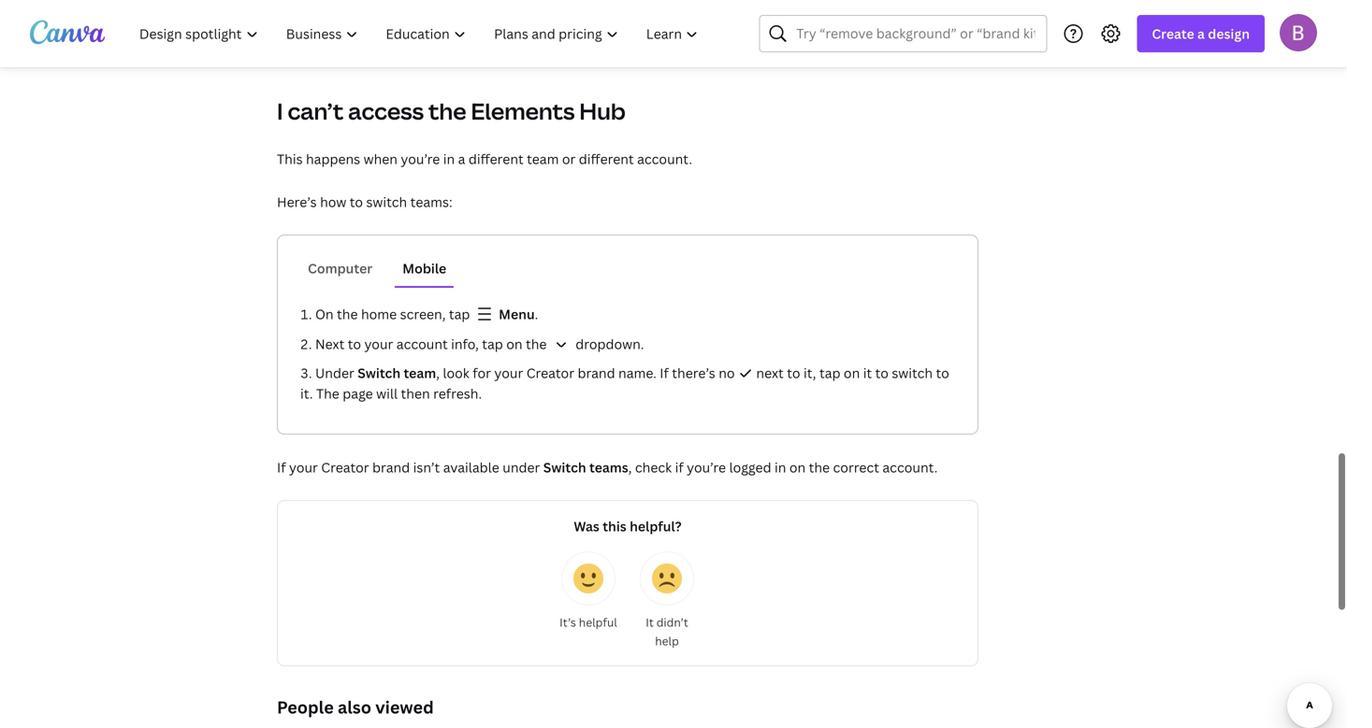 Task type: vqa. For each thing, say whether or not it's contained in the screenshot.
topmost your
yes



Task type: locate. For each thing, give the bounding box(es) containing it.
on the home screen, tap
[[315, 306, 473, 323]]

1 horizontal spatial if
[[660, 364, 669, 382]]

1 vertical spatial account.
[[883, 459, 938, 477]]

1 vertical spatial your
[[494, 364, 523, 382]]

under switch team , look for your creator brand name. if there's no
[[315, 364, 738, 382]]

your
[[364, 335, 393, 353], [494, 364, 523, 382], [289, 459, 318, 477]]

isn't
[[413, 459, 440, 477]]

home
[[361, 306, 397, 323]]

tap
[[449, 306, 470, 323], [482, 335, 503, 353], [820, 364, 841, 382]]

switch
[[358, 364, 401, 382], [543, 459, 586, 477]]

the right on
[[337, 306, 358, 323]]

0 horizontal spatial on
[[506, 335, 523, 353]]

, left the look
[[436, 364, 440, 382]]

was this helpful?
[[574, 518, 682, 536]]

creator down .
[[527, 364, 575, 382]]

if
[[660, 364, 669, 382], [277, 459, 286, 477]]

here's how to switch teams:
[[277, 193, 453, 211]]

a down i can't access the elements hub
[[458, 150, 465, 168]]

0 horizontal spatial tap
[[449, 306, 470, 323]]

1 horizontal spatial switch
[[543, 459, 586, 477]]

name.
[[619, 364, 657, 382]]

0 vertical spatial team
[[527, 150, 559, 168]]

1 horizontal spatial creator
[[527, 364, 575, 382]]

0 horizontal spatial ,
[[436, 364, 440, 382]]

your right for
[[494, 364, 523, 382]]

tap inside next to it, tap on it to switch to it. the page will then refresh.
[[820, 364, 841, 382]]

2 horizontal spatial on
[[844, 364, 860, 382]]

helpful
[[579, 615, 617, 631]]

didn't
[[657, 615, 688, 631]]

viewed
[[375, 697, 434, 720]]

was
[[574, 518, 600, 536]]

a
[[1198, 25, 1205, 43], [458, 150, 465, 168]]

brand
[[578, 364, 615, 382], [372, 459, 410, 477]]

0 horizontal spatial creator
[[321, 459, 369, 477]]

for
[[473, 364, 491, 382]]

switch down when
[[366, 193, 407, 211]]

tap right it, in the right of the page
[[820, 364, 841, 382]]

the up this happens when you're in a different team or different account.
[[429, 96, 466, 126]]

1 horizontal spatial switch
[[892, 364, 933, 382]]

it didn't help
[[646, 615, 688, 649]]

,
[[436, 364, 440, 382], [629, 459, 632, 477]]

switch inside next to it, tap on it to switch to it. the page will then refresh.
[[892, 364, 933, 382]]

info,
[[451, 335, 479, 353]]

0 horizontal spatial switch
[[366, 193, 407, 211]]

on
[[506, 335, 523, 353], [844, 364, 860, 382], [790, 459, 806, 477]]

1 horizontal spatial on
[[790, 459, 806, 477]]

creator down page
[[321, 459, 369, 477]]

0 vertical spatial your
[[364, 335, 393, 353]]

team up then
[[404, 364, 436, 382]]

look
[[443, 364, 470, 382]]

1 horizontal spatial a
[[1198, 25, 1205, 43]]

elements
[[471, 96, 575, 126]]

refresh.
[[433, 385, 482, 403]]

switch
[[366, 193, 407, 211], [892, 364, 933, 382]]

0 horizontal spatial different
[[469, 150, 524, 168]]

0 horizontal spatial brand
[[372, 459, 410, 477]]

1 vertical spatial a
[[458, 150, 465, 168]]

, left check
[[629, 459, 632, 477]]

you're right if
[[687, 459, 726, 477]]

1 horizontal spatial your
[[364, 335, 393, 353]]

account.
[[637, 150, 692, 168], [883, 459, 938, 477]]

then
[[401, 385, 430, 403]]

1 vertical spatial ,
[[629, 459, 632, 477]]

team left or
[[527, 150, 559, 168]]

there's
[[672, 364, 716, 382]]

tap up info,
[[449, 306, 470, 323]]

on inside next to it, tap on it to switch to it. the page will then refresh.
[[844, 364, 860, 382]]

0 horizontal spatial in
[[443, 150, 455, 168]]

next
[[756, 364, 784, 382]]

1 vertical spatial on
[[844, 364, 860, 382]]

your down it.
[[289, 459, 318, 477]]

create a design button
[[1137, 15, 1265, 52]]

1 horizontal spatial different
[[579, 150, 634, 168]]

i
[[277, 96, 283, 126]]

in up teams:
[[443, 150, 455, 168]]

dropdown.
[[576, 335, 644, 353]]

brand left isn't
[[372, 459, 410, 477]]

1 horizontal spatial ,
[[629, 459, 632, 477]]

i can't access the elements hub
[[277, 96, 626, 126]]

brand down dropdown.
[[578, 364, 615, 382]]

0 horizontal spatial you're
[[401, 150, 440, 168]]

on left it
[[844, 364, 860, 382]]

no
[[719, 364, 735, 382]]

mobile button
[[395, 251, 454, 286]]

it's
[[560, 615, 576, 631]]

0 vertical spatial ,
[[436, 364, 440, 382]]

screen,
[[400, 306, 446, 323]]

0 vertical spatial switch
[[358, 364, 401, 382]]

0 horizontal spatial your
[[289, 459, 318, 477]]

people
[[277, 697, 334, 720]]

the
[[429, 96, 466, 126], [337, 306, 358, 323], [526, 335, 547, 353], [809, 459, 830, 477]]

0 horizontal spatial if
[[277, 459, 286, 477]]

different right or
[[579, 150, 634, 168]]

on right logged on the right of the page
[[790, 459, 806, 477]]

1 vertical spatial tap
[[482, 335, 503, 353]]

a inside dropdown button
[[1198, 25, 1205, 43]]

1 horizontal spatial in
[[775, 459, 786, 477]]

2 vertical spatial tap
[[820, 364, 841, 382]]

different
[[469, 150, 524, 168], [579, 150, 634, 168]]

0 vertical spatial creator
[[527, 364, 575, 382]]

tap right info,
[[482, 335, 503, 353]]

0 vertical spatial switch
[[366, 193, 407, 211]]

0 vertical spatial you're
[[401, 150, 440, 168]]

1 vertical spatial in
[[775, 459, 786, 477]]

correct
[[833, 459, 880, 477]]

in right logged on the right of the page
[[775, 459, 786, 477]]

the left correct on the bottom right of the page
[[809, 459, 830, 477]]

1 vertical spatial switch
[[892, 364, 933, 382]]

it
[[646, 615, 654, 631]]

you're
[[401, 150, 440, 168], [687, 459, 726, 477]]

in
[[443, 150, 455, 168], [775, 459, 786, 477]]

0 vertical spatial account.
[[637, 150, 692, 168]]

1 horizontal spatial account.
[[883, 459, 938, 477]]

switch right under
[[543, 459, 586, 477]]

next
[[315, 335, 345, 353]]

1 different from the left
[[469, 150, 524, 168]]

logged
[[729, 459, 772, 477]]

access
[[348, 96, 424, 126]]

1 horizontal spatial tap
[[482, 335, 503, 353]]

1 vertical spatial you're
[[687, 459, 726, 477]]

teams:
[[410, 193, 453, 211]]

1 vertical spatial team
[[404, 364, 436, 382]]

creator
[[527, 364, 575, 382], [321, 459, 369, 477]]

team
[[527, 150, 559, 168], [404, 364, 436, 382]]

switch right it
[[892, 364, 933, 382]]

0 horizontal spatial switch
[[358, 364, 401, 382]]

under
[[503, 459, 540, 477]]

0 vertical spatial a
[[1198, 25, 1205, 43]]

this
[[277, 150, 303, 168]]

Try "remove background" or "brand kit" search field
[[797, 16, 1035, 51]]

🙂 image
[[574, 564, 604, 594]]

different down elements
[[469, 150, 524, 168]]

you're right when
[[401, 150, 440, 168]]

if your creator brand isn't available under switch teams , check if you're logged in on the correct account.
[[277, 459, 938, 477]]

it's helpful
[[560, 615, 617, 631]]

2 vertical spatial on
[[790, 459, 806, 477]]

on down menu
[[506, 335, 523, 353]]

😔 image
[[652, 564, 682, 594]]

1 vertical spatial if
[[277, 459, 286, 477]]

to
[[350, 193, 363, 211], [348, 335, 361, 353], [787, 364, 801, 382], [875, 364, 889, 382], [936, 364, 950, 382]]

account
[[397, 335, 448, 353]]

0 vertical spatial brand
[[578, 364, 615, 382]]

your down home
[[364, 335, 393, 353]]

switch up will
[[358, 364, 401, 382]]

2 horizontal spatial tap
[[820, 364, 841, 382]]

a left design
[[1198, 25, 1205, 43]]

1 vertical spatial creator
[[321, 459, 369, 477]]



Task type: describe. For each thing, give the bounding box(es) containing it.
.
[[535, 306, 538, 323]]

on
[[315, 306, 334, 323]]

computer
[[308, 260, 373, 277]]

the
[[316, 385, 340, 403]]

or
[[562, 150, 576, 168]]

0 vertical spatial on
[[506, 335, 523, 353]]

available
[[443, 459, 500, 477]]

when
[[364, 150, 398, 168]]

people also viewed
[[277, 697, 434, 720]]

how
[[320, 193, 347, 211]]

create
[[1152, 25, 1195, 43]]

help
[[655, 634, 679, 649]]

it,
[[804, 364, 816, 382]]

create a design
[[1152, 25, 1250, 43]]

next to it, tap on it to switch to it. the page will then refresh.
[[300, 364, 950, 403]]

1 horizontal spatial brand
[[578, 364, 615, 382]]

menu
[[496, 306, 535, 323]]

computer button
[[300, 251, 380, 286]]

check
[[635, 459, 672, 477]]

hub
[[579, 96, 626, 126]]

happens
[[306, 150, 360, 168]]

can't
[[288, 96, 344, 126]]

if
[[675, 459, 684, 477]]

under
[[315, 364, 354, 382]]

1 horizontal spatial you're
[[687, 459, 726, 477]]

0 horizontal spatial team
[[404, 364, 436, 382]]

1 vertical spatial switch
[[543, 459, 586, 477]]

here's
[[277, 193, 317, 211]]

0 vertical spatial in
[[443, 150, 455, 168]]

2 horizontal spatial your
[[494, 364, 523, 382]]

it
[[863, 364, 872, 382]]

this happens when you're in a different team or different account.
[[277, 150, 692, 168]]

the down .
[[526, 335, 547, 353]]

2 vertical spatial your
[[289, 459, 318, 477]]

next to your account info, tap on the
[[315, 335, 550, 353]]

mobile
[[403, 260, 447, 277]]

0 vertical spatial if
[[660, 364, 669, 382]]

1 vertical spatial brand
[[372, 459, 410, 477]]

design
[[1208, 25, 1250, 43]]

0 horizontal spatial a
[[458, 150, 465, 168]]

will
[[376, 385, 398, 403]]

bob builder image
[[1280, 14, 1317, 51]]

top level navigation element
[[127, 15, 714, 52]]

it.
[[300, 385, 313, 403]]

this
[[603, 518, 627, 536]]

1 horizontal spatial team
[[527, 150, 559, 168]]

0 vertical spatial tap
[[449, 306, 470, 323]]

0 horizontal spatial account.
[[637, 150, 692, 168]]

also
[[338, 697, 371, 720]]

2 different from the left
[[579, 150, 634, 168]]

page
[[343, 385, 373, 403]]

helpful?
[[630, 518, 682, 536]]

teams
[[589, 459, 629, 477]]



